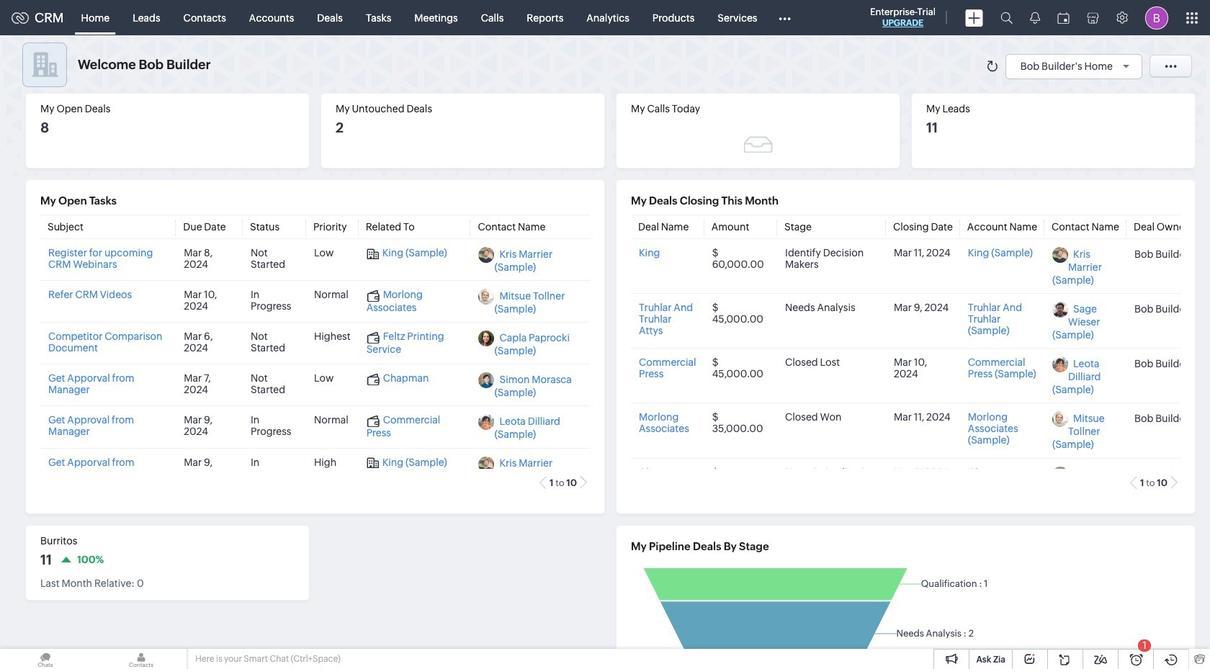 Task type: locate. For each thing, give the bounding box(es) containing it.
calendar image
[[1058, 12, 1070, 23]]

contacts image
[[96, 649, 187, 669]]

search image
[[1001, 12, 1013, 24]]

profile element
[[1137, 0, 1177, 35]]

chats image
[[0, 649, 91, 669]]

signals element
[[1022, 0, 1049, 35]]

Other Modules field
[[769, 6, 800, 29]]



Task type: describe. For each thing, give the bounding box(es) containing it.
signals image
[[1030, 12, 1040, 24]]

logo image
[[12, 12, 29, 23]]

create menu element
[[957, 0, 992, 35]]

create menu image
[[966, 9, 984, 26]]

search element
[[992, 0, 1022, 35]]

profile image
[[1146, 6, 1169, 29]]



